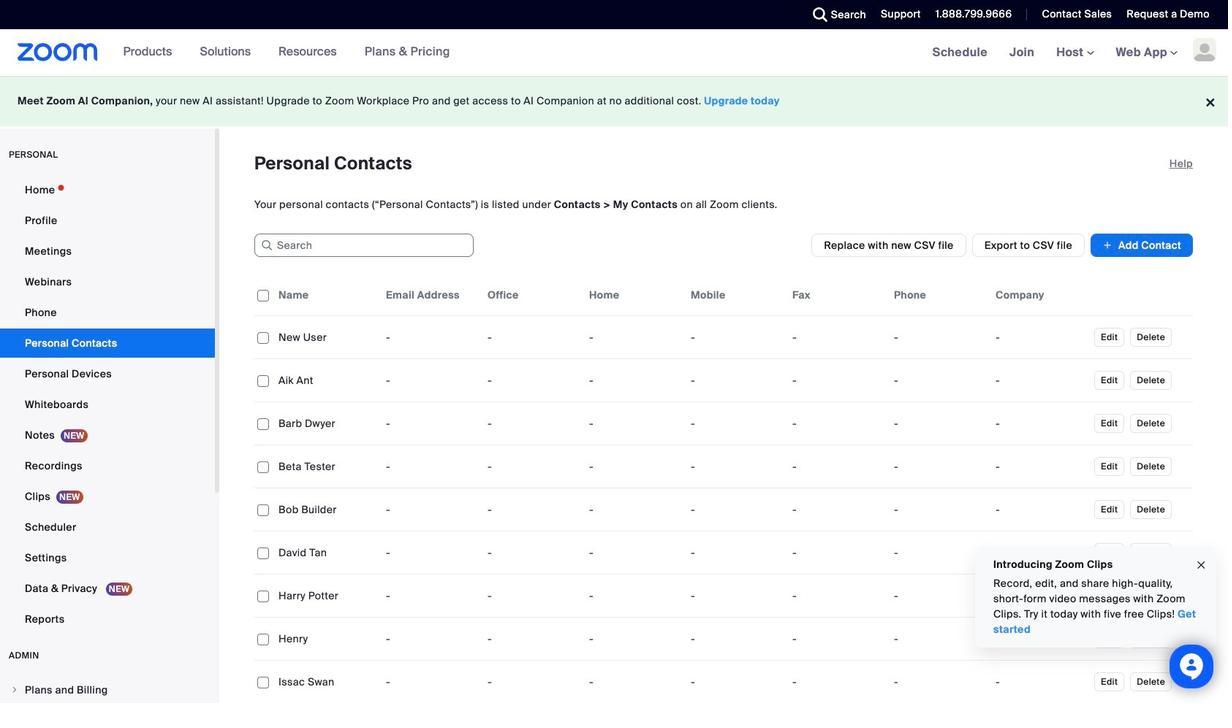 Task type: locate. For each thing, give the bounding box(es) containing it.
Search Contacts Input text field
[[254, 234, 474, 257]]

footer
[[0, 76, 1228, 126]]

menu item
[[0, 677, 215, 704]]

personal menu menu
[[0, 175, 215, 636]]

product information navigation
[[98, 29, 461, 76]]

right image
[[10, 686, 19, 695]]

banner
[[0, 29, 1228, 77]]

profile picture image
[[1193, 38, 1216, 61]]

cell
[[685, 323, 787, 352], [787, 323, 888, 352], [888, 323, 990, 352], [990, 323, 1091, 352], [685, 366, 787, 395], [787, 366, 888, 395], [888, 366, 990, 395], [990, 366, 1091, 395], [685, 409, 787, 439], [787, 409, 888, 439], [888, 409, 990, 439], [990, 409, 1091, 439], [685, 452, 787, 482], [787, 452, 888, 482], [888, 452, 990, 482], [990, 452, 1091, 482], [685, 496, 787, 525], [787, 496, 888, 525], [888, 496, 990, 525], [990, 496, 1091, 525], [685, 539, 787, 568], [787, 539, 888, 568], [888, 539, 990, 568], [990, 539, 1091, 568], [685, 582, 787, 611], [787, 582, 888, 611], [888, 582, 990, 611], [990, 582, 1091, 611], [685, 625, 787, 654], [787, 625, 888, 654], [888, 625, 990, 654], [990, 625, 1091, 654]]

application
[[254, 275, 1193, 704]]



Task type: vqa. For each thing, say whether or not it's contained in the screenshot.
Personal Menu menu at the left
yes



Task type: describe. For each thing, give the bounding box(es) containing it.
close image
[[1195, 557, 1207, 574]]

meetings navigation
[[922, 29, 1228, 77]]

zoom logo image
[[18, 43, 98, 61]]

add image
[[1102, 238, 1113, 253]]



